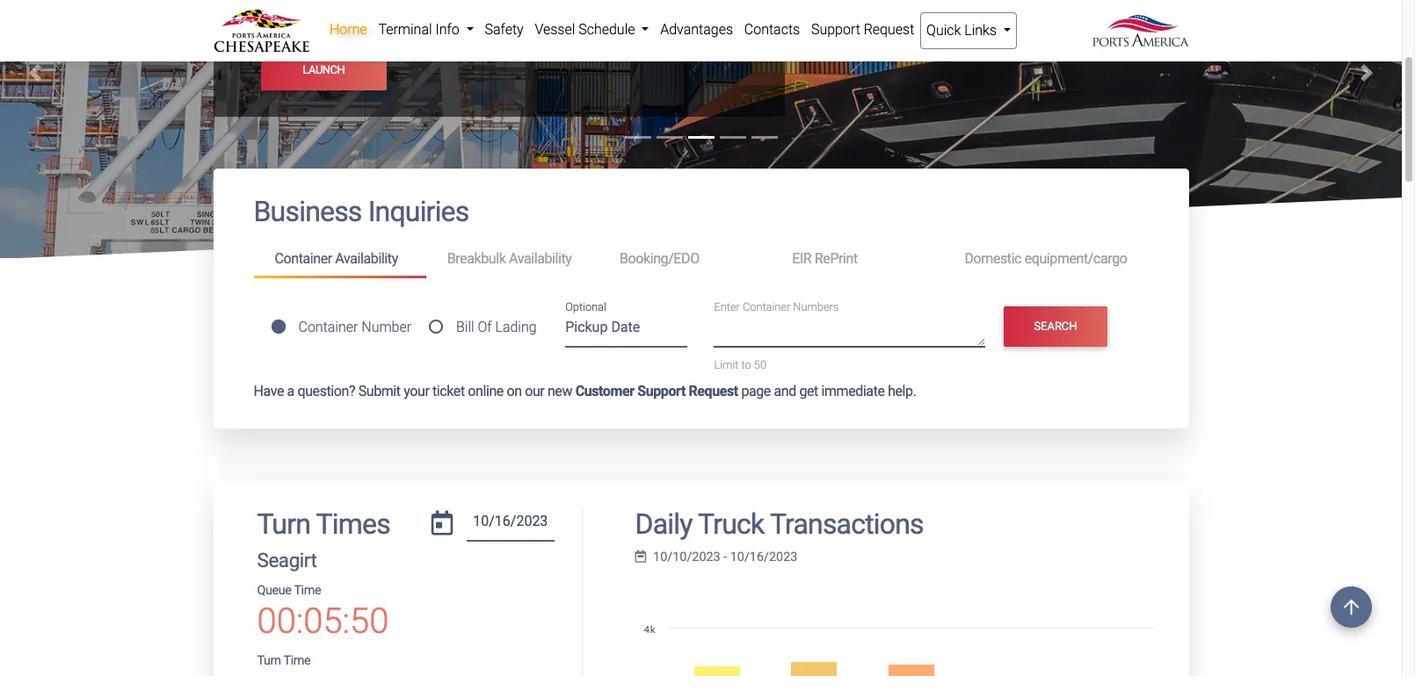Task type: vqa. For each thing, say whether or not it's contained in the screenshot.
"Limit"
yes



Task type: locate. For each thing, give the bounding box(es) containing it.
breakbulk
[[447, 251, 506, 267]]

have
[[254, 383, 284, 400]]

turn down 00:05:50
[[257, 654, 281, 669]]

time down 00:05:50
[[283, 654, 310, 669]]

time
[[294, 584, 321, 599], [283, 654, 310, 669]]

1 horizontal spatial request
[[864, 21, 914, 38]]

limit
[[714, 359, 739, 372]]

info
[[435, 21, 459, 38]]

daily
[[635, 508, 692, 541]]

and
[[774, 383, 796, 400]]

00:05:50
[[257, 601, 389, 643]]

ticket
[[432, 383, 465, 400]]

request left quick
[[864, 21, 914, 38]]

quick links link
[[920, 12, 1017, 49]]

enter container numbers
[[714, 301, 839, 314]]

container left the number
[[298, 319, 358, 336]]

vessel schedule link
[[529, 12, 655, 47]]

support
[[811, 21, 860, 38], [637, 383, 686, 400]]

your
[[404, 383, 429, 400]]

terminal
[[378, 21, 432, 38]]

None text field
[[467, 508, 554, 542]]

0 vertical spatial time
[[294, 584, 321, 599]]

request down limit
[[689, 383, 738, 400]]

launch
[[303, 63, 345, 76]]

quick links
[[927, 22, 1000, 39]]

0 horizontal spatial request
[[689, 383, 738, 400]]

container right enter on the top
[[743, 301, 790, 314]]

container number
[[298, 319, 411, 336]]

help.
[[888, 383, 916, 400]]

business inquiries
[[254, 195, 469, 229]]

limit to 50
[[714, 359, 766, 372]]

safety link
[[479, 12, 529, 47]]

1 vertical spatial request
[[689, 383, 738, 400]]

availability down business inquiries
[[335, 251, 398, 267]]

online
[[468, 383, 504, 400]]

support right customer
[[637, 383, 686, 400]]

breakbulk availability link
[[426, 243, 599, 276]]

turn for turn time
[[257, 654, 281, 669]]

a
[[287, 383, 294, 400]]

1 vertical spatial turn
[[257, 654, 281, 669]]

time inside queue time 00:05:50
[[294, 584, 321, 599]]

container for container availability
[[275, 251, 332, 267]]

time right queue
[[294, 584, 321, 599]]

contacts
[[744, 21, 800, 38]]

1 turn from the top
[[257, 508, 310, 541]]

safety
[[485, 21, 524, 38]]

tos web portal image
[[0, 0, 1402, 431]]

number
[[361, 319, 411, 336]]

lading
[[495, 319, 537, 336]]

queue time 00:05:50
[[257, 584, 389, 643]]

Optional text field
[[565, 313, 688, 348]]

bill
[[456, 319, 474, 336]]

domestic equipment/cargo
[[965, 251, 1127, 267]]

0 vertical spatial support
[[811, 21, 860, 38]]

availability right breakbulk
[[509, 251, 572, 267]]

1 horizontal spatial availability
[[509, 251, 572, 267]]

2 vertical spatial container
[[298, 319, 358, 336]]

1 availability from the left
[[335, 251, 398, 267]]

1 vertical spatial support
[[637, 383, 686, 400]]

advantages link
[[655, 12, 739, 47]]

0 horizontal spatial availability
[[335, 251, 398, 267]]

container down business
[[275, 251, 332, 267]]

2 availability from the left
[[509, 251, 572, 267]]

support inside 00:05:50 main content
[[637, 383, 686, 400]]

domestic
[[965, 251, 1021, 267]]

container
[[275, 251, 332, 267], [743, 301, 790, 314], [298, 319, 358, 336]]

booking/edo link
[[599, 243, 771, 276]]

container availability link
[[254, 243, 426, 278]]

0 vertical spatial turn
[[257, 508, 310, 541]]

new
[[548, 383, 572, 400]]

business
[[254, 195, 362, 229]]

customer support request link
[[575, 383, 738, 400]]

question?
[[297, 383, 355, 400]]

Enter Container Numbers text field
[[714, 318, 985, 347]]

daily truck transactions
[[635, 508, 924, 541]]

availability for container availability
[[335, 251, 398, 267]]

1 horizontal spatial support
[[811, 21, 860, 38]]

request
[[864, 21, 914, 38], [689, 383, 738, 400]]

calendar week image
[[635, 551, 646, 564]]

have a question? submit your ticket online on our new customer support request page and get immediate help.
[[254, 383, 916, 400]]

search button
[[1004, 306, 1107, 347]]

eir reprint link
[[771, 243, 943, 276]]

vessel schedule
[[535, 21, 638, 38]]

immediate
[[821, 383, 885, 400]]

turn
[[257, 508, 310, 541], [257, 654, 281, 669]]

page
[[741, 383, 771, 400]]

request inside 00:05:50 main content
[[689, 383, 738, 400]]

to
[[741, 359, 751, 372]]

0 vertical spatial container
[[275, 251, 332, 267]]

00:05:50 main content
[[200, 169, 1202, 677]]

seagirt
[[257, 549, 317, 572]]

support right contacts
[[811, 21, 860, 38]]

availability for breakbulk availability
[[509, 251, 572, 267]]

breakbulk availability
[[447, 251, 572, 267]]

-
[[724, 550, 727, 565]]

2 turn from the top
[[257, 654, 281, 669]]

0 horizontal spatial support
[[637, 383, 686, 400]]

equipment/cargo
[[1025, 251, 1127, 267]]

turn up seagirt
[[257, 508, 310, 541]]

1 vertical spatial time
[[283, 654, 310, 669]]

availability
[[335, 251, 398, 267], [509, 251, 572, 267]]



Task type: describe. For each thing, give the bounding box(es) containing it.
optional
[[565, 301, 606, 314]]

10/10/2023 - 10/16/2023
[[653, 550, 797, 565]]

domestic equipment/cargo link
[[943, 243, 1148, 276]]

terminal info link
[[373, 12, 479, 47]]

go to top image
[[1331, 587, 1372, 628]]

numbers
[[793, 301, 839, 314]]

launch link
[[261, 50, 387, 90]]

home
[[330, 21, 367, 38]]

submit
[[358, 383, 401, 400]]

turn for turn times
[[257, 508, 310, 541]]

advantages
[[660, 21, 733, 38]]

container for container number
[[298, 319, 358, 336]]

reprint
[[815, 251, 858, 267]]

support inside support request link
[[811, 21, 860, 38]]

home link
[[324, 12, 373, 47]]

container availability
[[275, 251, 398, 267]]

get
[[799, 383, 818, 400]]

0 vertical spatial request
[[864, 21, 914, 38]]

vessel
[[535, 21, 575, 38]]

turn time
[[257, 654, 310, 669]]

schedule
[[579, 21, 635, 38]]

50
[[754, 359, 766, 372]]

on
[[507, 383, 522, 400]]

time for turn time
[[283, 654, 310, 669]]

time for queue time 00:05:50
[[294, 584, 321, 599]]

support request
[[811, 21, 914, 38]]

links
[[964, 22, 997, 39]]

support request link
[[806, 12, 920, 47]]

our
[[525, 383, 544, 400]]

eir
[[792, 251, 812, 267]]

queue
[[257, 584, 291, 599]]

1 vertical spatial container
[[743, 301, 790, 314]]

turn times
[[257, 508, 390, 541]]

customer
[[575, 383, 634, 400]]

bill of lading
[[456, 319, 537, 336]]

contacts link
[[739, 12, 806, 47]]

truck
[[698, 508, 764, 541]]

of
[[478, 319, 492, 336]]

eir reprint
[[792, 251, 858, 267]]

10/16/2023
[[730, 550, 797, 565]]

inquiries
[[368, 195, 469, 229]]

10/10/2023
[[653, 550, 720, 565]]

transactions
[[770, 508, 924, 541]]

times
[[316, 508, 390, 541]]

search
[[1034, 320, 1077, 333]]

quick
[[927, 22, 961, 39]]

terminal info
[[378, 21, 463, 38]]

calendar day image
[[431, 511, 453, 536]]

booking/edo
[[620, 251, 699, 267]]

enter
[[714, 301, 740, 314]]



